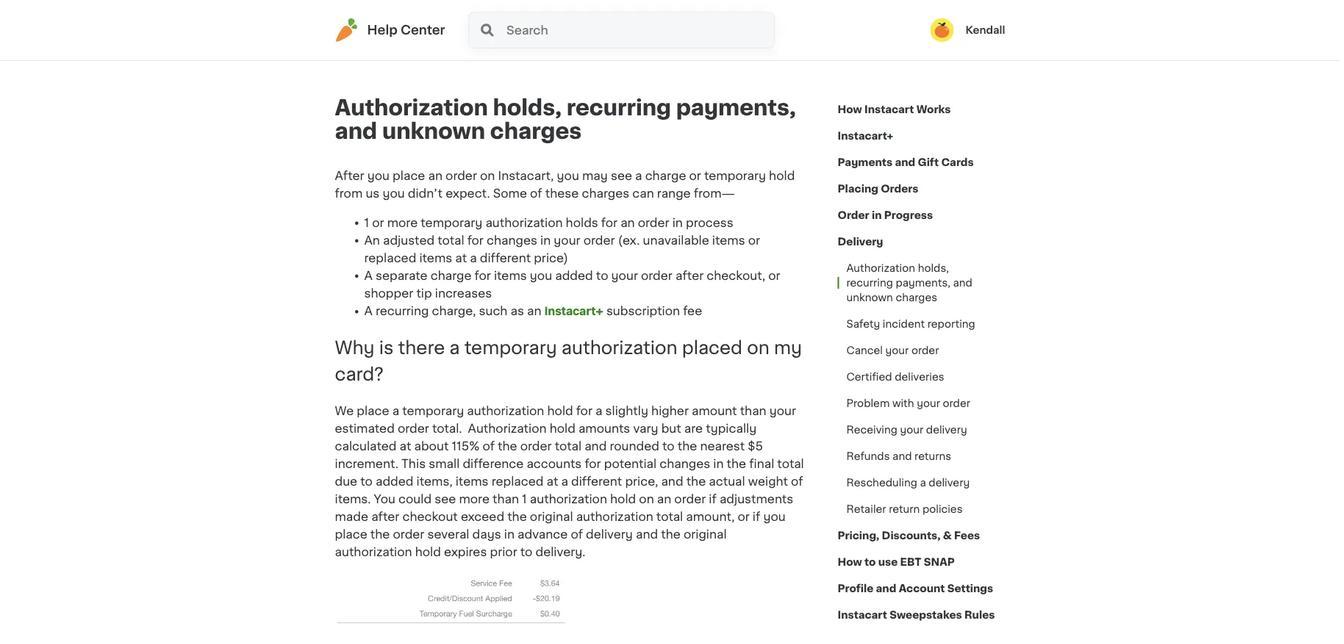 Task type: locate. For each thing, give the bounding box(es) containing it.
115%
[[452, 441, 479, 452]]

0 vertical spatial different
[[480, 252, 531, 264]]

delivery inside this small difference accounts for potential changes in the final total due to added items, items replaced at a different price, and the actual weight of items. you could see more than 1 authorization hold on an order if adjustments made after checkout exceed the original authorization total amount, or if you place the order several days in advance of delivery and the original authorization hold expires prior to delivery.
[[586, 529, 633, 541]]

0 vertical spatial 1
[[364, 217, 369, 229]]

instacart+ up payments
[[838, 131, 893, 141]]

this small difference accounts for potential changes in the final total due to added items, items replaced at a different price, and the actual weight of items. you could see more than 1 authorization hold on an order if adjustments made after checkout exceed the original authorization total amount, or if you place the order several days in advance of delivery and the original authorization hold expires prior to delivery.
[[335, 458, 804, 558]]

1 vertical spatial 1
[[522, 493, 527, 505]]

temporary up about at the left of page
[[402, 405, 464, 417]]

1 a from the top
[[364, 270, 373, 282]]

0 horizontal spatial at
[[400, 441, 411, 452]]

amounts
[[578, 423, 630, 435]]

more inside this small difference accounts for potential changes in the final total due to added items, items replaced at a different price, and the actual weight of items. you could see more than 1 authorization hold on an order if adjustments made after checkout exceed the original authorization total amount, or if you place the order several days in advance of delivery and the original authorization hold expires prior to delivery.
[[459, 493, 490, 505]]

price)
[[534, 252, 568, 264]]

an up (ex.
[[620, 217, 635, 229]]

instacart+ inside "1 or more temporary authorization holds for an order in process an adjusted total for changes in your order (ex. unavailable items or replaced items at a different price) a separate charge for items you added to your order after checkout, or shopper tip increases a recurring charge, such as an instacart+ subscription fee"
[[544, 304, 603, 318]]

instacart,
[[498, 170, 554, 182]]

1 horizontal spatial added
[[555, 270, 593, 282]]

1 vertical spatial after
[[371, 511, 399, 523]]

place down made in the bottom of the page
[[335, 529, 367, 541]]

safety incident reporting
[[846, 319, 975, 329]]

in
[[872, 210, 882, 221], [672, 217, 683, 229], [540, 234, 551, 246], [713, 458, 724, 470], [504, 529, 515, 541]]

and left gift
[[895, 157, 915, 168]]

1 horizontal spatial on
[[639, 493, 654, 505]]

and inside profile and account settings link
[[876, 584, 896, 594]]

certified
[[846, 372, 892, 382]]

order up expect.
[[445, 170, 477, 182]]

0 vertical spatial changes
[[487, 234, 537, 246]]

for inside "we place a temporary authorization hold for a slightly higher amount than your estimated order total.  authorization hold amounts vary but are typically calculated at about 115% of the order total and rounded to the nearest $5 increment."
[[576, 405, 592, 417]]

and up the after
[[335, 121, 377, 142]]

1 vertical spatial instacart+
[[544, 304, 603, 318]]

1 horizontal spatial payments,
[[896, 278, 950, 288]]

original
[[530, 511, 573, 523], [684, 529, 727, 541]]

order up accounts
[[520, 441, 552, 452]]

to down but
[[662, 441, 675, 452]]

at down accounts
[[547, 476, 558, 488]]

0 horizontal spatial different
[[480, 252, 531, 264]]

0 horizontal spatial original
[[530, 511, 573, 523]]

to
[[596, 270, 608, 282], [662, 441, 675, 452], [360, 476, 373, 488], [520, 546, 532, 558], [864, 557, 876, 567]]

1 vertical spatial at
[[400, 441, 411, 452]]

charges up safety incident reporting
[[896, 293, 937, 303]]

your up certified deliveries
[[885, 345, 909, 356]]

2 vertical spatial at
[[547, 476, 558, 488]]

2 horizontal spatial on
[[747, 339, 769, 357]]

authorization holds, recurring payments, and unknown charges up may
[[335, 97, 796, 142]]

different inside this small difference accounts for potential changes in the final total due to added items, items replaced at a different price, and the actual weight of items. you could see more than 1 authorization hold on an order if adjustments made after checkout exceed the original authorization total amount, or if you place the order several days in advance of delivery and the original authorization hold expires prior to delivery.
[[571, 476, 622, 488]]

recurring up may
[[567, 97, 671, 118]]

certified deliveries link
[[838, 364, 953, 390]]

place inside this small difference accounts for potential changes in the final total due to added items, items replaced at a different price, and the actual weight of items. you could see more than 1 authorization hold on an order if adjustments made after checkout exceed the original authorization total amount, or if you place the order several days in advance of delivery and the original authorization hold expires prior to delivery.
[[335, 529, 367, 541]]

and down amounts
[[584, 441, 607, 452]]

an down price,
[[657, 493, 671, 505]]

a down the shopper
[[364, 305, 373, 317]]

authorization holds, recurring payments, and unknown charges
[[335, 97, 796, 142], [846, 263, 972, 303]]

0 horizontal spatial added
[[376, 476, 413, 488]]

a inside "1 or more temporary authorization holds for an order in process an adjusted total for changes in your order (ex. unavailable items or replaced items at a different price) a separate charge for items you added to your order after checkout, or shopper tip increases a recurring charge, such as an instacart+ subscription fee"
[[470, 252, 477, 264]]

0 vertical spatial replaced
[[364, 252, 416, 264]]

2 horizontal spatial recurring
[[846, 278, 893, 288]]

and inside "refunds and returns" link
[[892, 451, 912, 462]]

temporary down as
[[464, 339, 557, 357]]

you up these at the top of the page
[[557, 170, 579, 182]]

than up the exceed
[[493, 493, 519, 505]]

a inside after you place an order on instacart, you may see a charge or temporary hold from us you didn't expect. some of these charges can range from—
[[635, 170, 642, 182]]

of right 'weight'
[[791, 476, 803, 488]]

snap
[[924, 557, 955, 567]]

on
[[480, 170, 495, 182], [747, 339, 769, 357], [639, 493, 654, 505]]

unknown
[[382, 121, 485, 142], [846, 293, 893, 303]]

charges up instacart,
[[490, 121, 582, 142]]

there
[[398, 339, 445, 357]]

your up final
[[769, 405, 796, 417]]

added inside this small difference accounts for potential changes in the final total due to added items, items replaced at a different price, and the actual weight of items. you could see more than 1 authorization hold on an order if adjustments made after checkout exceed the original authorization total amount, or if you place the order several days in advance of delivery and the original authorization hold expires prior to delivery.
[[376, 476, 413, 488]]

1 horizontal spatial instacart+ link
[[838, 123, 893, 149]]

several
[[427, 529, 469, 541]]

replaced inside "1 or more temporary authorization holds for an order in process an adjusted total for changes in your order (ex. unavailable items or replaced items at a different price) a separate charge for items you added to your order after checkout, or shopper tip increases a recurring charge, such as an instacart+ subscription fee"
[[364, 252, 416, 264]]

items up as
[[494, 270, 527, 282]]

an up didn't
[[428, 170, 442, 182]]

replaced up the separate
[[364, 252, 416, 264]]

on inside after you place an order on instacart, you may see a charge or temporary hold from us you didn't expect. some of these charges can range from—
[[480, 170, 495, 182]]

holds, down progress
[[918, 263, 949, 273]]

problem
[[846, 398, 890, 409]]

a
[[635, 170, 642, 182], [470, 252, 477, 264], [449, 339, 460, 357], [392, 405, 399, 417], [595, 405, 602, 417], [561, 476, 568, 488], [920, 478, 926, 488]]

incident
[[883, 319, 925, 329]]

or down the adjustments
[[738, 511, 750, 523]]

1 horizontal spatial original
[[684, 529, 727, 541]]

delivery for receiving your delivery
[[926, 425, 967, 435]]

instacart down profile
[[838, 610, 887, 620]]

0 vertical spatial charge
[[645, 170, 686, 182]]

a up estimated
[[392, 405, 399, 417]]

1 horizontal spatial authorization holds, recurring payments, and unknown charges
[[846, 263, 972, 303]]

you right 'us'
[[383, 187, 405, 199]]

than inside "we place a temporary authorization hold for a slightly higher amount than your estimated order total.  authorization hold amounts vary but are typically calculated at about 115% of the order total and rounded to the nearest $5 increment."
[[740, 405, 766, 417]]

after inside this small difference accounts for potential changes in the final total due to added items, items replaced at a different price, and the actual weight of items. you could see more than 1 authorization hold on an order if adjustments made after checkout exceed the original authorization total amount, or if you place the order several days in advance of delivery and the original authorization hold expires prior to delivery.
[[371, 511, 399, 523]]

2 a from the top
[[364, 305, 373, 317]]

authorization down made in the bottom of the page
[[335, 546, 412, 558]]

unknown up didn't
[[382, 121, 485, 142]]

rules
[[964, 610, 995, 620]]

1 vertical spatial added
[[376, 476, 413, 488]]

to up subscription
[[596, 270, 608, 282]]

a
[[364, 270, 373, 282], [364, 305, 373, 317]]

1 vertical spatial instacart
[[838, 610, 887, 620]]

2 vertical spatial charges
[[896, 293, 937, 303]]

0 horizontal spatial holds,
[[493, 97, 562, 118]]

typically
[[706, 423, 757, 435]]

your inside "we place a temporary authorization hold for a slightly higher amount than your estimated order total.  authorization hold amounts vary but are typically calculated at about 115% of the order total and rounded to the nearest $5 increment."
[[769, 405, 796, 417]]

delivery
[[926, 425, 967, 435], [929, 478, 970, 488], [586, 529, 633, 541]]

1 vertical spatial on
[[747, 339, 769, 357]]

authorization down price,
[[576, 511, 653, 523]]

on up expect.
[[480, 170, 495, 182]]

charges
[[490, 121, 582, 142], [582, 187, 629, 199], [896, 293, 937, 303]]

delivery link
[[838, 229, 883, 255]]

why
[[335, 339, 375, 357]]

0 horizontal spatial if
[[709, 493, 717, 505]]

order inside after you place an order on instacart, you may see a charge or temporary hold from us you didn't expect. some of these charges can range from—
[[445, 170, 477, 182]]

small
[[429, 458, 460, 470]]

placing orders
[[838, 184, 918, 194]]

2 vertical spatial delivery
[[586, 529, 633, 541]]

actual
[[709, 476, 745, 488]]

your
[[554, 234, 580, 246], [611, 270, 638, 282], [885, 345, 909, 356], [917, 398, 940, 409], [769, 405, 796, 417], [900, 425, 923, 435]]

more inside "1 or more temporary authorization holds for an order in process an adjusted total for changes in your order (ex. unavailable items or replaced items at a different price) a separate charge for items you added to your order after checkout, or shopper tip increases a recurring charge, such as an instacart+ subscription fee"
[[387, 217, 418, 229]]

a inside why is there a temporary authorization placed on my card?
[[449, 339, 460, 357]]

added up 'you'
[[376, 476, 413, 488]]

after up fee
[[675, 270, 704, 282]]

total right adjusted
[[438, 234, 464, 246]]

charge up range
[[645, 170, 686, 182]]

2 how from the top
[[838, 557, 862, 567]]

recurring down the shopper
[[376, 305, 429, 317]]

authorization inside "we place a temporary authorization hold for a slightly higher amount than your estimated order total.  authorization hold amounts vary but are typically calculated at about 115% of the order total and rounded to the nearest $5 increment."
[[467, 405, 544, 417]]

kendall link
[[930, 18, 1005, 42]]

1 vertical spatial place
[[357, 405, 389, 417]]

0 horizontal spatial instacart+ link
[[544, 304, 603, 318]]

in up unavailable
[[672, 217, 683, 229]]

order up about at the left of page
[[398, 423, 429, 435]]

is
[[379, 339, 394, 357]]

1 vertical spatial if
[[753, 511, 760, 523]]

how up payments
[[838, 104, 862, 115]]

a right the there
[[449, 339, 460, 357]]

at up this
[[400, 441, 411, 452]]

1 horizontal spatial 1
[[522, 493, 527, 505]]

1 vertical spatial changes
[[660, 458, 710, 470]]

Search search field
[[505, 12, 774, 48]]

delivery for rescheduling a delivery
[[929, 478, 970, 488]]

1 horizontal spatial than
[[740, 405, 766, 417]]

1 horizontal spatial if
[[753, 511, 760, 523]]

1 vertical spatial delivery
[[929, 478, 970, 488]]

authorization inside "1 or more temporary authorization holds for an order in process an adjusted total for changes in your order (ex. unavailable items or replaced items at a different price) a separate charge for items you added to your order after checkout, or shopper tip increases a recurring charge, such as an instacart+ subscription fee"
[[485, 217, 563, 229]]

returns
[[914, 451, 951, 462]]

0 vertical spatial more
[[387, 217, 418, 229]]

at inside this small difference accounts for potential changes in the final total due to added items, items replaced at a different price, and the actual weight of items. you could see more than 1 authorization hold on an order if adjustments made after checkout exceed the original authorization total amount, or if you place the order several days in advance of delivery and the original authorization hold expires prior to delivery.
[[547, 476, 558, 488]]

tip
[[416, 287, 432, 299]]

original down the amount,
[[684, 529, 727, 541]]

1 vertical spatial more
[[459, 493, 490, 505]]

rounded
[[610, 441, 659, 452]]

1 horizontal spatial different
[[571, 476, 622, 488]]

0 horizontal spatial on
[[480, 170, 495, 182]]

1 how from the top
[[838, 104, 862, 115]]

0 horizontal spatial more
[[387, 217, 418, 229]]

1 horizontal spatial more
[[459, 493, 490, 505]]

exceed
[[461, 511, 504, 523]]

order up the amount,
[[674, 493, 706, 505]]

1 vertical spatial how
[[838, 557, 862, 567]]

a up 'can'
[[635, 170, 642, 182]]

separate
[[376, 270, 428, 282]]

recurring up safety
[[846, 278, 893, 288]]

1 vertical spatial authorization holds, recurring payments, and unknown charges
[[846, 263, 972, 303]]

on down price,
[[639, 493, 654, 505]]

safety incident reporting link
[[838, 311, 984, 337]]

total
[[438, 234, 464, 246], [555, 441, 581, 452], [777, 458, 804, 470], [656, 511, 683, 523]]

than
[[740, 405, 766, 417], [493, 493, 519, 505]]

0 vertical spatial how
[[838, 104, 862, 115]]

a up the shopper
[[364, 270, 373, 282]]

but
[[661, 423, 681, 435]]

help
[[367, 24, 397, 36]]

didn't
[[408, 187, 443, 199]]

price,
[[625, 476, 658, 488]]

how for how to use ebt snap
[[838, 557, 862, 567]]

or inside after you place an order on instacart, you may see a charge or temporary hold from us you didn't expect. some of these charges can range from—
[[689, 170, 701, 182]]

authorization down some
[[485, 217, 563, 229]]

2 vertical spatial place
[[335, 529, 367, 541]]

replaced down difference
[[491, 476, 544, 488]]

some
[[493, 187, 527, 199]]

0 vertical spatial delivery
[[926, 425, 967, 435]]

1 vertical spatial authorization
[[846, 263, 915, 273]]

could
[[398, 493, 432, 505]]

0 vertical spatial a
[[364, 270, 373, 282]]

for
[[601, 217, 618, 229], [467, 234, 484, 246], [475, 270, 491, 282], [576, 405, 592, 417], [585, 458, 601, 470]]

1 up an
[[364, 217, 369, 229]]

0 vertical spatial than
[[740, 405, 766, 417]]

1 vertical spatial replaced
[[491, 476, 544, 488]]

for up amounts
[[576, 405, 592, 417]]

of inside "we place a temporary authorization hold for a slightly higher amount than your estimated order total.  authorization hold amounts vary but are typically calculated at about 115% of the order total and rounded to the nearest $5 increment."
[[482, 441, 495, 452]]

a down returns
[[920, 478, 926, 488]]

instacart image
[[335, 18, 358, 42]]

1 vertical spatial different
[[571, 476, 622, 488]]

0 horizontal spatial 1
[[364, 217, 369, 229]]

more
[[387, 217, 418, 229], [459, 493, 490, 505]]

slightly
[[605, 405, 648, 417]]

1
[[364, 217, 369, 229], [522, 493, 527, 505]]

0 vertical spatial instacart+ link
[[838, 123, 893, 149]]

delivery
[[838, 237, 883, 247]]

1 horizontal spatial at
[[455, 252, 467, 264]]

such
[[479, 305, 507, 317]]

0 horizontal spatial instacart+
[[544, 304, 603, 318]]

hold inside after you place an order on instacart, you may see a charge or temporary hold from us you didn't expect. some of these charges can range from—
[[769, 170, 795, 182]]

authorization down subscription
[[561, 339, 677, 357]]

we place a temporary authorization hold for a slightly higher amount than your estimated order total.  authorization hold amounts vary but are typically calculated at about 115% of the order total and rounded to the nearest $5 increment.
[[335, 405, 796, 470]]

delivery down price,
[[586, 529, 633, 541]]

1 vertical spatial charge
[[431, 270, 472, 282]]

on inside why is there a temporary authorization placed on my card?
[[747, 339, 769, 357]]

than up typically
[[740, 405, 766, 417]]

different left price)
[[480, 252, 531, 264]]

see
[[611, 170, 632, 182], [435, 493, 456, 505]]

1 vertical spatial see
[[435, 493, 456, 505]]

0 horizontal spatial replaced
[[364, 252, 416, 264]]

see down items,
[[435, 493, 456, 505]]

fees
[[954, 531, 980, 541]]

0 vertical spatial place
[[393, 170, 425, 182]]

rescheduling a delivery link
[[838, 470, 979, 496]]

temporary up from—
[[704, 170, 766, 182]]

charge
[[645, 170, 686, 182], [431, 270, 472, 282]]

0 horizontal spatial changes
[[487, 234, 537, 246]]

increment.
[[335, 458, 398, 470]]

how up profile
[[838, 557, 862, 567]]

more up adjusted
[[387, 217, 418, 229]]

total inside "we place a temporary authorization hold for a slightly higher amount than your estimated order total.  authorization hold amounts vary but are typically calculated at about 115% of the order total and rounded to the nearest $5 increment."
[[555, 441, 581, 452]]

2 vertical spatial on
[[639, 493, 654, 505]]

on inside this small difference accounts for potential changes in the final total due to added items, items replaced at a different price, and the actual weight of items. you could see more than 1 authorization hold on an order if adjustments made after checkout exceed the original authorization total amount, or if you place the order several days in advance of delivery and the original authorization hold expires prior to delivery.
[[639, 493, 654, 505]]

1 vertical spatial a
[[364, 305, 373, 317]]

total inside "1 or more temporary authorization holds for an order in process an adjusted total for changes in your order (ex. unavailable items or replaced items at a different price) a separate charge for items you added to your order after checkout, or shopper tip increases a recurring charge, such as an instacart+ subscription fee"
[[438, 234, 464, 246]]

1 vertical spatial unknown
[[846, 293, 893, 303]]

1 horizontal spatial replaced
[[491, 476, 544, 488]]

temporary down expect.
[[421, 217, 482, 229]]

1 horizontal spatial after
[[675, 270, 704, 282]]

total up accounts
[[555, 441, 581, 452]]

0 horizontal spatial authorization holds, recurring payments, and unknown charges
[[335, 97, 796, 142]]

2 vertical spatial recurring
[[376, 305, 429, 317]]

and inside "authorization holds, recurring payments, and unknown charges" link
[[953, 278, 972, 288]]

0 vertical spatial charges
[[490, 121, 582, 142]]

and down use
[[876, 584, 896, 594]]

after
[[335, 170, 364, 182]]

0 vertical spatial if
[[709, 493, 717, 505]]

items inside this small difference accounts for potential changes in the final total due to added items, items replaced at a different price, and the actual weight of items. you could see more than 1 authorization hold on an order if adjustments made after checkout exceed the original authorization total amount, or if you place the order several days in advance of delivery and the original authorization hold expires prior to delivery.
[[456, 476, 488, 488]]

0 horizontal spatial recurring
[[376, 305, 429, 317]]

why is there a temporary authorization placed on my card?
[[335, 339, 802, 383]]

0 horizontal spatial charge
[[431, 270, 472, 282]]

0 vertical spatial instacart+
[[838, 131, 893, 141]]

2 horizontal spatial at
[[547, 476, 558, 488]]

of up difference
[[482, 441, 495, 452]]

pricing, discounts, & fees
[[838, 531, 980, 541]]

and up reporting
[[953, 278, 972, 288]]

in down nearest
[[713, 458, 724, 470]]

0 vertical spatial after
[[675, 270, 704, 282]]

0 horizontal spatial than
[[493, 493, 519, 505]]

order up unavailable
[[638, 217, 669, 229]]

an
[[364, 234, 380, 246]]

retailer return policies link
[[838, 496, 971, 523]]

0 vertical spatial original
[[530, 511, 573, 523]]

cards
[[941, 157, 974, 168]]

1 inside "1 or more temporary authorization holds for an order in process an adjusted total for changes in your order (ex. unavailable items or replaced items at a different price) a separate charge for items you added to your order after checkout, or shopper tip increases a recurring charge, such as an instacart+ subscription fee"
[[364, 217, 369, 229]]

and down price,
[[636, 529, 658, 541]]

this
[[401, 458, 426, 470]]

you
[[367, 170, 390, 182], [557, 170, 579, 182], [383, 187, 405, 199], [530, 270, 552, 282], [763, 511, 786, 523]]

expect.
[[446, 187, 490, 199]]

on left my
[[747, 339, 769, 357]]

payments,
[[676, 97, 796, 118], [896, 278, 950, 288]]

instacart left "works"
[[864, 104, 914, 115]]

1 vertical spatial charges
[[582, 187, 629, 199]]

changes down are
[[660, 458, 710, 470]]

you down price)
[[530, 270, 552, 282]]

charges inside after you place an order on instacart, you may see a charge or temporary hold from us you didn't expect. some of these charges can range from—
[[582, 187, 629, 199]]

1 horizontal spatial charge
[[645, 170, 686, 182]]

original up advance
[[530, 511, 573, 523]]

place up estimated
[[357, 405, 389, 417]]

in up price)
[[540, 234, 551, 246]]

1 horizontal spatial holds,
[[918, 263, 949, 273]]

at inside "we place a temporary authorization hold for a slightly higher amount than your estimated order total.  authorization hold amounts vary but are typically calculated at about 115% of the order total and rounded to the nearest $5 increment."
[[400, 441, 411, 452]]

from
[[335, 187, 363, 199]]

0 vertical spatial payments,
[[676, 97, 796, 118]]

1 horizontal spatial recurring
[[567, 97, 671, 118]]

temporary inside why is there a temporary authorization placed on my card?
[[464, 339, 557, 357]]

a inside this small difference accounts for potential changes in the final total due to added items, items replaced at a different price, and the actual weight of items. you could see more than 1 authorization hold on an order if adjustments made after checkout exceed the original authorization total amount, or if you place the order several days in advance of delivery and the original authorization hold expires prior to delivery.
[[561, 476, 568, 488]]

subscription
[[606, 305, 680, 317]]

0 horizontal spatial see
[[435, 493, 456, 505]]

0 vertical spatial added
[[555, 270, 593, 282]]

and inside payments and gift cards link
[[895, 157, 915, 168]]

refunds and returns link
[[838, 443, 960, 470]]

see right may
[[611, 170, 632, 182]]

order down deliveries
[[943, 398, 970, 409]]

1 up advance
[[522, 493, 527, 505]]

0 vertical spatial see
[[611, 170, 632, 182]]

how instacart works
[[838, 104, 951, 115]]

authorization inside why is there a temporary authorization placed on my card?
[[561, 339, 677, 357]]

1 horizontal spatial see
[[611, 170, 632, 182]]

added inside "1 or more temporary authorization holds for an order in process an adjusted total for changes in your order (ex. unavailable items or replaced items at a different price) a separate charge for items you added to your order after checkout, or shopper tip increases a recurring charge, such as an instacart+ subscription fee"
[[555, 270, 593, 282]]

adjustments
[[720, 493, 793, 505]]

calculated
[[335, 441, 397, 452]]

if up the amount,
[[709, 493, 717, 505]]

process
[[686, 217, 733, 229]]

advance
[[518, 529, 568, 541]]

1 horizontal spatial changes
[[660, 458, 710, 470]]

holds, up instacart,
[[493, 97, 562, 118]]

how
[[838, 104, 862, 115], [838, 557, 862, 567]]

0 vertical spatial on
[[480, 170, 495, 182]]

order
[[445, 170, 477, 182], [638, 217, 669, 229], [583, 234, 615, 246], [641, 270, 673, 282], [911, 345, 939, 356], [943, 398, 970, 409], [398, 423, 429, 435], [520, 441, 552, 452], [674, 493, 706, 505], [393, 529, 424, 541]]

to inside "we place a temporary authorization hold for a slightly higher amount than your estimated order total.  authorization hold amounts vary but are typically calculated at about 115% of the order total and rounded to the nearest $5 increment."
[[662, 441, 675, 452]]



Task type: vqa. For each thing, say whether or not it's contained in the screenshot.
1 within THIS SMALL DIFFERENCE ACCOUNTS FOR POTENTIAL CHANGES IN THE FINAL TOTAL DUE TO ADDED ITEMS, ITEMS REPLACED AT A DIFFERENT PRICE, AND THE ACTUAL WEIGHT OF ITEMS. YOU COULD SEE MORE THAN 1 AUTHORIZATION HOLD ON AN ORDER IF ADJUSTMENTS MADE AFTER CHECKOUT EXCEED THE ORIGINAL AUTHORIZATION TOTAL AMOUNT, OR IF YOU PLACE THE ORDER SEVERAL DAYS IN ADVANCE OF DELIVERY AND THE ORIGINAL AUTHORIZATION HOLD EXPIRES PRIOR TO DELIVERY.
yes



Task type: describe. For each thing, give the bounding box(es) containing it.
authorization inside "we place a temporary authorization hold for a slightly higher amount than your estimated order total.  authorization hold amounts vary but are typically calculated at about 115% of the order total and rounded to the nearest $5 increment."
[[468, 423, 547, 435]]

increases
[[435, 287, 492, 299]]

an right as
[[527, 305, 541, 317]]

safety
[[846, 319, 880, 329]]

order up subscription
[[641, 270, 673, 282]]

certified deliveries
[[846, 372, 944, 382]]

pricing,
[[838, 531, 879, 541]]

about
[[414, 441, 449, 452]]

1 vertical spatial payments,
[[896, 278, 950, 288]]

items.
[[335, 493, 371, 505]]

after you place an order on instacart, you may see a charge or temporary hold from us you didn't expect. some of these charges can range from—
[[335, 170, 795, 199]]

estimated
[[335, 423, 395, 435]]

your down holds
[[554, 234, 580, 246]]

amount
[[692, 405, 737, 417]]

items down adjusted
[[419, 252, 452, 264]]

0 vertical spatial recurring
[[567, 97, 671, 118]]

order in progress link
[[838, 202, 933, 229]]

of inside after you place an order on instacart, you may see a charge or temporary hold from us you didn't expect. some of these charges can range from—
[[530, 187, 542, 199]]

payments and gift cards link
[[838, 149, 974, 176]]

of up delivery.
[[571, 529, 583, 541]]

kendall
[[965, 25, 1005, 35]]

recurring inside "1 or more temporary authorization holds for an order in process an adjusted total for changes in your order (ex. unavailable items or replaced items at a different price) a separate charge for items you added to your order after checkout, or shopper tip increases a recurring charge, such as an instacart+ subscription fee"
[[376, 305, 429, 317]]

for down expect.
[[467, 234, 484, 246]]

different inside "1 or more temporary authorization holds for an order in process an adjusted total for changes in your order (ex. unavailable items or replaced items at a different price) a separate charge for items you added to your order after checkout, or shopper tip increases a recurring charge, such as an instacart+ subscription fee"
[[480, 252, 531, 264]]

as
[[510, 305, 524, 317]]

place inside after you place an order on instacart, you may see a charge or temporary hold from us you didn't expect. some of these charges can range from—
[[393, 170, 425, 182]]

order down checkout
[[393, 529, 424, 541]]

receiving your delivery
[[846, 425, 967, 435]]

due
[[335, 476, 357, 488]]

at inside "1 or more temporary authorization holds for an order in process an adjusted total for changes in your order (ex. unavailable items or replaced items at a different price) a separate charge for items you added to your order after checkout, or shopper tip increases a recurring charge, such as an instacart+ subscription fee"
[[455, 252, 467, 264]]

0 vertical spatial instacart
[[864, 104, 914, 115]]

profile and account settings link
[[838, 576, 993, 602]]

order up deliveries
[[911, 345, 939, 356]]

order
[[838, 210, 869, 221]]

retailer
[[846, 504, 886, 515]]

settings
[[947, 584, 993, 594]]

sweepstakes
[[890, 610, 962, 620]]

use
[[878, 557, 898, 567]]

how to use ebt snap link
[[838, 549, 955, 576]]

shopper
[[364, 287, 413, 299]]

adjusted
[[383, 234, 435, 246]]

see inside after you place an order on instacart, you may see a charge or temporary hold from us you didn't expect. some of these charges can range from—
[[611, 170, 632, 182]]

charge inside "1 or more temporary authorization holds for an order in process an adjusted total for changes in your order (ex. unavailable items or replaced items at a different price) a separate charge for items you added to your order after checkout, or shopper tip increases a recurring charge, such as an instacart+ subscription fee"
[[431, 270, 472, 282]]

0 vertical spatial unknown
[[382, 121, 485, 142]]

or right checkout, on the top right
[[768, 270, 780, 282]]

your down problem with your order link
[[900, 425, 923, 435]]

see inside this small difference accounts for potential changes in the final total due to added items, items replaced at a different price, and the actual weight of items. you could see more than 1 authorization hold on an order if adjustments made after checkout exceed the original authorization total amount, or if you place the order several days in advance of delivery and the original authorization hold expires prior to delivery.
[[435, 493, 456, 505]]

unavailable
[[643, 234, 709, 246]]

in inside order in progress link
[[872, 210, 882, 221]]

center
[[401, 24, 445, 36]]

for right holds
[[601, 217, 618, 229]]

from—
[[694, 187, 735, 199]]

or up checkout, on the top right
[[748, 234, 760, 246]]

difference
[[463, 458, 524, 470]]

place inside "we place a temporary authorization hold for a slightly higher amount than your estimated order total.  authorization hold amounts vary but are typically calculated at about 115% of the order total and rounded to the nearest $5 increment."
[[357, 405, 389, 417]]

0 vertical spatial authorization
[[335, 97, 488, 118]]

weight
[[748, 476, 788, 488]]

policies
[[922, 504, 963, 515]]

higher
[[651, 405, 689, 417]]

to left use
[[864, 557, 876, 567]]

refunds
[[846, 451, 890, 462]]

temporary inside "we place a temporary authorization hold for a slightly higher amount than your estimated order total.  authorization hold amounts vary but are typically calculated at about 115% of the order total and rounded to the nearest $5 increment."
[[402, 405, 464, 417]]

to inside "1 or more temporary authorization holds for an order in process an adjusted total for changes in your order (ex. unavailable items or replaced items at a different price) a separate charge for items you added to your order after checkout, or shopper tip increases a recurring charge, such as an instacart+ subscription fee"
[[596, 270, 608, 282]]

amount,
[[686, 511, 735, 523]]

fee
[[683, 305, 702, 317]]

placing orders link
[[838, 176, 918, 202]]

deliveries
[[895, 372, 944, 382]]

order down holds
[[583, 234, 615, 246]]

a up amounts
[[595, 405, 602, 417]]

you
[[374, 493, 395, 505]]

1 vertical spatial recurring
[[846, 278, 893, 288]]

than inside this small difference accounts for potential changes in the final total due to added items, items replaced at a different price, and the actual weight of items. you could see more than 1 authorization hold on an order if adjustments made after checkout exceed the original authorization total amount, or if you place the order several days in advance of delivery and the original authorization hold expires prior to delivery.
[[493, 493, 519, 505]]

changes inside "1 or more temporary authorization holds for an order in process an adjusted total for changes in your order (ex. unavailable items or replaced items at a different price) a separate charge for items you added to your order after checkout, or shopper tip increases a recurring charge, such as an instacart+ subscription fee"
[[487, 234, 537, 246]]

holds
[[566, 217, 598, 229]]

or up an
[[372, 217, 384, 229]]

1 horizontal spatial instacart+
[[838, 131, 893, 141]]

for inside this small difference accounts for potential changes in the final total due to added items, items replaced at a different price, and the actual weight of items. you could see more than 1 authorization hold on an order if adjustments made after checkout exceed the original authorization total amount, or if you place the order several days in advance of delivery and the original authorization hold expires prior to delivery.
[[585, 458, 601, 470]]

authorization down accounts
[[530, 493, 607, 505]]

items down the process
[[712, 234, 745, 246]]

for up increases
[[475, 270, 491, 282]]

rescheduling a delivery
[[846, 478, 970, 488]]

return
[[889, 504, 920, 515]]

vary
[[633, 423, 658, 435]]

0 vertical spatial authorization holds, recurring payments, and unknown charges
[[335, 97, 796, 142]]

your right the with
[[917, 398, 940, 409]]

prior
[[490, 546, 517, 558]]

how to use ebt snap
[[838, 557, 955, 567]]

instacart sweepstakes rules
[[838, 610, 995, 620]]

progress
[[884, 210, 933, 221]]

charge inside after you place an order on instacart, you may see a charge or temporary hold from us you didn't expect. some of these charges can range from—
[[645, 170, 686, 182]]

to down increment.
[[360, 476, 373, 488]]

are
[[684, 423, 703, 435]]

problem with your order link
[[838, 390, 979, 417]]

temporary inside after you place an order on instacart, you may see a charge or temporary hold from us you didn't expect. some of these charges can range from—
[[704, 170, 766, 182]]

profile
[[838, 584, 873, 594]]

total left the amount,
[[656, 511, 683, 523]]

authholdwarning.png image
[[335, 573, 568, 626]]

help center link
[[335, 18, 445, 42]]

1 vertical spatial holds,
[[918, 263, 949, 273]]

or inside this small difference accounts for potential changes in the final total due to added items, items replaced at a different price, and the actual weight of items. you could see more than 1 authorization hold on an order if adjustments made after checkout exceed the original authorization total amount, or if you place the order several days in advance of delivery and the original authorization hold expires prior to delivery.
[[738, 511, 750, 523]]

user avatar image
[[930, 18, 954, 42]]

orders
[[881, 184, 918, 194]]

receiving your delivery link
[[838, 417, 976, 443]]

your down (ex.
[[611, 270, 638, 282]]

to right prior
[[520, 546, 532, 558]]

card?
[[335, 366, 384, 383]]

placed
[[682, 339, 742, 357]]

$5
[[748, 441, 763, 452]]

receiving
[[846, 425, 897, 435]]

payments and gift cards
[[838, 157, 974, 168]]

an inside after you place an order on instacart, you may see a charge or temporary hold from us you didn't expect. some of these charges can range from—
[[428, 170, 442, 182]]

an inside this small difference accounts for potential changes in the final total due to added items, items replaced at a different price, and the actual weight of items. you could see more than 1 authorization hold on an order if adjustments made after checkout exceed the original authorization total amount, or if you place the order several days in advance of delivery and the original authorization hold expires prior to delivery.
[[657, 493, 671, 505]]

1 vertical spatial instacart+ link
[[544, 304, 603, 318]]

cancel your order
[[846, 345, 939, 356]]

0 vertical spatial holds,
[[493, 97, 562, 118]]

&
[[943, 531, 952, 541]]

authorization holds, recurring payments, and unknown charges inside "authorization holds, recurring payments, and unknown charges" link
[[846, 263, 972, 303]]

1 vertical spatial original
[[684, 529, 727, 541]]

help center
[[367, 24, 445, 36]]

gift
[[918, 157, 939, 168]]

authorization holds, recurring payments, and unknown charges link
[[838, 255, 1005, 311]]

my
[[774, 339, 802, 357]]

charge,
[[432, 305, 476, 317]]

can
[[632, 187, 654, 199]]

items,
[[416, 476, 453, 488]]

reporting
[[927, 319, 975, 329]]

replaced inside this small difference accounts for potential changes in the final total due to added items, items replaced at a different price, and the actual weight of items. you could see more than 1 authorization hold on an order if adjustments made after checkout exceed the original authorization total amount, or if you place the order several days in advance of delivery and the original authorization hold expires prior to delivery.
[[491, 476, 544, 488]]

you inside "1 or more temporary authorization holds for an order in process an adjusted total for changes in your order (ex. unavailable items or replaced items at a different price) a separate charge for items you added to your order after checkout, or shopper tip increases a recurring charge, such as an instacart+ subscription fee"
[[530, 270, 552, 282]]

1 inside this small difference accounts for potential changes in the final total due to added items, items replaced at a different price, and the actual weight of items. you could see more than 1 authorization hold on an order if adjustments made after checkout exceed the original authorization total amount, or if you place the order several days in advance of delivery and the original authorization hold expires prior to delivery.
[[522, 493, 527, 505]]

how instacart works link
[[838, 96, 951, 123]]

changes inside this small difference accounts for potential changes in the final total due to added items, items replaced at a different price, and the actual weight of items. you could see more than 1 authorization hold on an order if adjustments made after checkout exceed the original authorization total amount, or if you place the order several days in advance of delivery and the original authorization hold expires prior to delivery.
[[660, 458, 710, 470]]

potential
[[604, 458, 657, 470]]

you inside this small difference accounts for potential changes in the final total due to added items, items replaced at a different price, and the actual weight of items. you could see more than 1 authorization hold on an order if adjustments made after checkout exceed the original authorization total amount, or if you place the order several days in advance of delivery and the original authorization hold expires prior to delivery.
[[763, 511, 786, 523]]

you up 'us'
[[367, 170, 390, 182]]

cancel your order link
[[838, 337, 948, 364]]

how for how instacart works
[[838, 104, 862, 115]]

pricing, discounts, & fees link
[[838, 523, 980, 549]]

with
[[892, 398, 914, 409]]

temporary inside "1 or more temporary authorization holds for an order in process an adjusted total for changes in your order (ex. unavailable items or replaced items at a different price) a separate charge for items you added to your order after checkout, or shopper tip increases a recurring charge, such as an instacart+ subscription fee"
[[421, 217, 482, 229]]

after inside "1 or more temporary authorization holds for an order in process an adjusted total for changes in your order (ex. unavailable items or replaced items at a different price) a separate charge for items you added to your order after checkout, or shopper tip increases a recurring charge, such as an instacart+ subscription fee"
[[675, 270, 704, 282]]

problem with your order
[[846, 398, 970, 409]]

total up 'weight'
[[777, 458, 804, 470]]

discounts,
[[882, 531, 940, 541]]

and inside "we place a temporary authorization hold for a slightly higher amount than your estimated order total.  authorization hold amounts vary but are typically calculated at about 115% of the order total and rounded to the nearest $5 increment."
[[584, 441, 607, 452]]

in up prior
[[504, 529, 515, 541]]

payments
[[838, 157, 892, 168]]

accounts
[[527, 458, 582, 470]]

and right price,
[[661, 476, 683, 488]]

days
[[472, 529, 501, 541]]

1 horizontal spatial unknown
[[846, 293, 893, 303]]

account
[[899, 584, 945, 594]]



